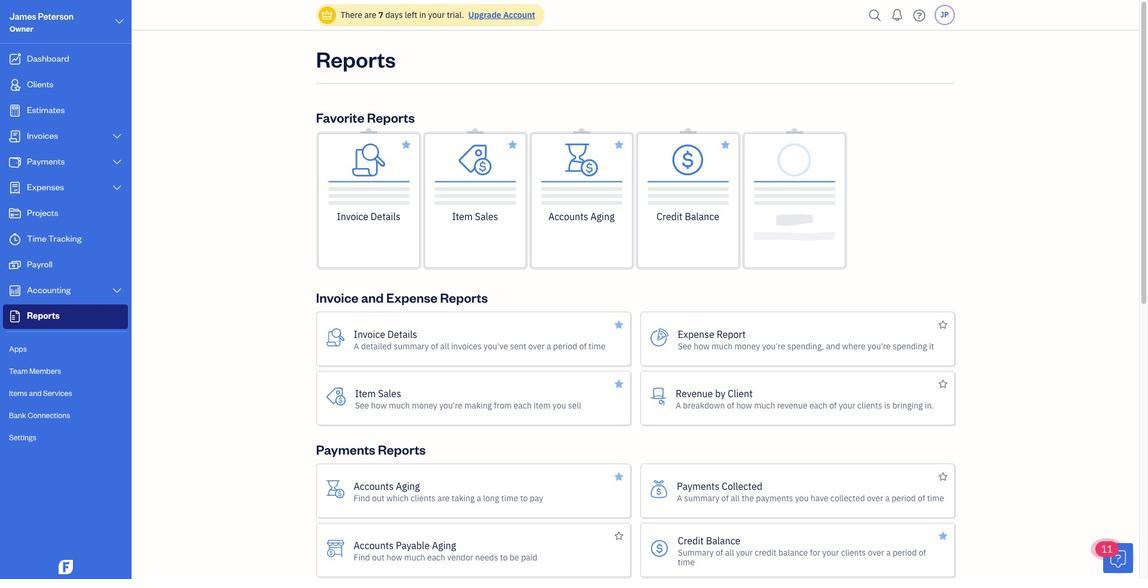 Task type: locate. For each thing, give the bounding box(es) containing it.
how down client
[[737, 400, 752, 411]]

are
[[364, 10, 377, 20], [438, 493, 450, 503]]

find inside accounts payable aging find out how much each vendor needs to be paid
[[354, 552, 370, 563]]

1 horizontal spatial each
[[514, 400, 532, 411]]

1 horizontal spatial to
[[520, 493, 528, 503]]

0 vertical spatial to
[[520, 493, 528, 503]]

0 horizontal spatial you're
[[439, 400, 463, 411]]

1 vertical spatial expense
[[678, 328, 715, 340]]

0 vertical spatial summary
[[394, 341, 429, 351]]

apps link
[[3, 339, 128, 359]]

period for credit balance
[[893, 547, 917, 558]]

much inside 'expense report see how much money you're spending, and where you're spending it'
[[712, 341, 733, 351]]

revenue
[[676, 387, 713, 399]]

payment image
[[8, 156, 22, 168]]

1 vertical spatial invoice
[[316, 289, 359, 306]]

each inside revenue by client a breakdown of how much revenue each of your clients is bringing in.
[[810, 400, 828, 411]]

time
[[27, 233, 47, 244]]

a
[[547, 341, 551, 351], [477, 493, 481, 503], [886, 493, 890, 503], [887, 547, 891, 558]]

balance for credit balance summary of all your credit balance for your clients over a period of time
[[706, 534, 741, 546]]

0 vertical spatial invoice
[[337, 211, 369, 223]]

2 vertical spatial aging
[[432, 539, 456, 551]]

2 vertical spatial over
[[868, 547, 885, 558]]

0 horizontal spatial aging
[[396, 480, 420, 492]]

2 vertical spatial invoice
[[354, 328, 385, 340]]

1 vertical spatial a
[[676, 400, 681, 411]]

much inside accounts payable aging find out how much each vendor needs to be paid
[[404, 552, 425, 563]]

your left credit
[[736, 547, 753, 558]]

and left the where
[[826, 341, 840, 351]]

accounts payable aging find out how much each vendor needs to be paid
[[354, 539, 538, 563]]

of
[[431, 341, 438, 351], [579, 341, 587, 351], [727, 400, 735, 411], [830, 400, 837, 411], [722, 493, 729, 503], [918, 493, 925, 503], [716, 547, 723, 558], [919, 547, 926, 558]]

invoices
[[27, 130, 58, 141]]

and for services
[[29, 388, 42, 398]]

you're
[[762, 341, 786, 351], [868, 341, 891, 351], [439, 400, 463, 411]]

details inside invoice details link
[[371, 211, 401, 223]]

a inside credit balance summary of all your credit balance for your clients over a period of time
[[887, 547, 891, 558]]

0 horizontal spatial and
[[29, 388, 42, 398]]

summary
[[678, 547, 714, 558]]

out inside accounts payable aging find out how much each vendor needs to be paid
[[372, 552, 385, 563]]

clients right which
[[411, 493, 436, 503]]

accounting
[[27, 284, 71, 295]]

0 horizontal spatial sales
[[378, 387, 401, 399]]

you're left making
[[439, 400, 463, 411]]

which
[[387, 493, 409, 503]]

2 vertical spatial and
[[29, 388, 42, 398]]

each left item
[[514, 400, 532, 411]]

1 horizontal spatial you
[[795, 493, 809, 503]]

in.
[[925, 400, 934, 411]]

1 vertical spatial balance
[[706, 534, 741, 546]]

and
[[361, 289, 384, 306], [826, 341, 840, 351], [29, 388, 42, 398]]

0 vertical spatial aging
[[591, 211, 615, 223]]

item for item sales
[[452, 211, 473, 223]]

much
[[712, 341, 733, 351], [389, 400, 410, 411], [754, 400, 775, 411], [404, 552, 425, 563]]

2 star image from the left
[[508, 138, 517, 152]]

0 vertical spatial accounts
[[549, 211, 588, 223]]

0 vertical spatial balance
[[685, 211, 720, 223]]

projects
[[27, 207, 58, 218]]

your left is
[[839, 400, 856, 411]]

2 horizontal spatial and
[[826, 341, 840, 351]]

1 vertical spatial money
[[412, 400, 437, 411]]

money inside 'expense report see how much money you're spending, and where you're spending it'
[[735, 341, 760, 351]]

1 vertical spatial credit
[[678, 534, 704, 546]]

1 vertical spatial chevron large down image
[[112, 183, 123, 193]]

accounts aging find out which clients are taking a long time to pay
[[354, 480, 543, 503]]

balance for credit balance
[[685, 211, 720, 223]]

period inside credit balance summary of all your credit balance for your clients over a period of time
[[893, 547, 917, 558]]

2 vertical spatial clients
[[841, 547, 866, 558]]

reports down accounting
[[27, 310, 60, 321]]

sales for item sales see how much money you're making from each item you sell
[[378, 387, 401, 399]]

update favorite status for item sales image
[[615, 377, 624, 391]]

clients left is
[[858, 400, 883, 411]]

each left "vendor"
[[427, 552, 445, 563]]

money left making
[[412, 400, 437, 411]]

0 vertical spatial money
[[735, 341, 760, 351]]

and up detailed
[[361, 289, 384, 306]]

2 vertical spatial a
[[677, 493, 682, 503]]

credit inside credit balance summary of all your credit balance for your clients over a period of time
[[678, 534, 704, 546]]

0 horizontal spatial each
[[427, 552, 445, 563]]

a down revenue
[[676, 400, 681, 411]]

1 vertical spatial accounts
[[354, 480, 394, 492]]

1 out from the top
[[372, 493, 385, 503]]

you left "sell"
[[553, 400, 566, 411]]

over
[[529, 341, 545, 351], [867, 493, 884, 503], [868, 547, 885, 558]]

1 horizontal spatial and
[[361, 289, 384, 306]]

0 horizontal spatial to
[[500, 552, 508, 563]]

1 vertical spatial item
[[355, 387, 376, 399]]

1 vertical spatial aging
[[396, 480, 420, 492]]

0 vertical spatial and
[[361, 289, 384, 306]]

period
[[553, 341, 577, 351], [892, 493, 916, 503], [893, 547, 917, 558]]

how down payable
[[387, 552, 402, 563]]

all left invoices
[[440, 341, 449, 351]]

expense image
[[8, 182, 22, 194]]

to left be
[[500, 552, 508, 563]]

credit inside credit balance "link"
[[657, 211, 683, 223]]

1 vertical spatial see
[[355, 400, 369, 411]]

2 vertical spatial period
[[893, 547, 917, 558]]

1 horizontal spatial payments
[[316, 441, 376, 458]]

0 vertical spatial all
[[440, 341, 449, 351]]

summary
[[394, 341, 429, 351], [684, 493, 720, 503]]

update favorite status for accounts aging image
[[615, 470, 624, 484]]

resource center badge image
[[1104, 543, 1134, 573]]

details inside invoice details a detailed summary of all invoices you've sent over a period of time
[[388, 328, 417, 340]]

update favorite status for revenue by client image
[[939, 377, 948, 391]]

0 horizontal spatial money
[[412, 400, 437, 411]]

credit
[[755, 547, 777, 558]]

2 out from the top
[[372, 552, 385, 563]]

update favorite status for payments collected image
[[939, 470, 948, 484]]

payments inside the "payments collected a summary of all the payments you have collected over a period of time"
[[677, 480, 720, 492]]

0 vertical spatial chevron large down image
[[112, 157, 123, 167]]

over for credit balance
[[868, 547, 885, 558]]

0 vertical spatial period
[[553, 341, 577, 351]]

much inside item sales see how much money you're making from each item you sell
[[389, 400, 410, 411]]

expense
[[386, 289, 438, 306], [678, 328, 715, 340]]

1 horizontal spatial see
[[678, 341, 692, 351]]

aging
[[591, 211, 615, 223], [396, 480, 420, 492], [432, 539, 456, 551]]

chevron large down image down "payments" link
[[112, 183, 123, 193]]

expense report see how much money you're spending, and where you're spending it
[[678, 328, 934, 351]]

1 vertical spatial over
[[867, 493, 884, 503]]

1 horizontal spatial expense
[[678, 328, 715, 340]]

item for item sales see how much money you're making from each item you sell
[[355, 387, 376, 399]]

balance inside credit balance summary of all your credit balance for your clients over a period of time
[[706, 534, 741, 546]]

aging inside 'link'
[[591, 211, 615, 223]]

over inside credit balance summary of all your credit balance for your clients over a period of time
[[868, 547, 885, 558]]

summary left the
[[684, 493, 720, 503]]

james peterson owner
[[10, 11, 74, 33]]

time tracking link
[[3, 227, 128, 252]]

0 vertical spatial clients
[[858, 400, 883, 411]]

1 horizontal spatial star image
[[508, 138, 517, 152]]

0 horizontal spatial star image
[[615, 138, 624, 152]]

you're left spending,
[[762, 341, 786, 351]]

payments
[[27, 156, 65, 167], [316, 441, 376, 458], [677, 480, 720, 492]]

1 vertical spatial sales
[[378, 387, 401, 399]]

chevron large down image down invoices link
[[112, 157, 123, 167]]

each for item sales
[[514, 400, 532, 411]]

0 vertical spatial over
[[529, 341, 545, 351]]

payments
[[756, 493, 793, 503]]

invoice details a detailed summary of all invoices you've sent over a period of time
[[354, 328, 606, 351]]

your
[[428, 10, 445, 20], [839, 400, 856, 411], [736, 547, 753, 558], [823, 547, 839, 558]]

0 vertical spatial a
[[354, 341, 359, 351]]

see
[[678, 341, 692, 351], [355, 400, 369, 411]]

sent
[[510, 341, 527, 351]]

1 vertical spatial all
[[731, 493, 740, 503]]

0 horizontal spatial you
[[553, 400, 566, 411]]

invoice inside invoice details a detailed summary of all invoices you've sent over a period of time
[[354, 328, 385, 340]]

payments inside main element
[[27, 156, 65, 167]]

1 vertical spatial period
[[892, 493, 916, 503]]

credit for credit balance
[[657, 211, 683, 223]]

1 vertical spatial chevron large down image
[[112, 132, 123, 141]]

2 star image from the left
[[721, 138, 730, 152]]

0 vertical spatial chevron large down image
[[114, 14, 125, 29]]

1 vertical spatial you
[[795, 493, 809, 503]]

reports
[[316, 45, 396, 73], [367, 109, 415, 126], [440, 289, 488, 306], [27, 310, 60, 321], [378, 441, 426, 458]]

to inside accounts payable aging find out how much each vendor needs to be paid
[[500, 552, 508, 563]]

a left detailed
[[354, 341, 359, 351]]

0 horizontal spatial are
[[364, 10, 377, 20]]

timer image
[[8, 233, 22, 245]]

1 horizontal spatial summary
[[684, 493, 720, 503]]

chevron large down image
[[114, 14, 125, 29], [112, 132, 123, 141], [112, 286, 123, 295]]

money down report
[[735, 341, 760, 351]]

summary inside the "payments collected a summary of all the payments you have collected over a period of time"
[[684, 493, 720, 503]]

much up payments reports
[[389, 400, 410, 411]]

0 horizontal spatial item
[[355, 387, 376, 399]]

reports down there
[[316, 45, 396, 73]]

see for expense report
[[678, 341, 692, 351]]

to inside accounts aging find out which clients are taking a long time to pay
[[520, 493, 528, 503]]

chevron large down image inside invoices link
[[112, 132, 123, 141]]

balance inside "link"
[[685, 211, 720, 223]]

items and services
[[9, 388, 72, 398]]

search image
[[866, 6, 885, 24]]

1 vertical spatial clients
[[411, 493, 436, 503]]

how inside 'expense report see how much money you're spending, and where you're spending it'
[[694, 341, 710, 351]]

1 horizontal spatial money
[[735, 341, 760, 351]]

balance
[[779, 547, 808, 558]]

have
[[811, 493, 829, 503]]

2 find from the top
[[354, 552, 370, 563]]

1 vertical spatial and
[[826, 341, 840, 351]]

are left taking
[[438, 493, 450, 503]]

you left have
[[795, 493, 809, 503]]

and right items
[[29, 388, 42, 398]]

1 find from the top
[[354, 493, 370, 503]]

1 horizontal spatial are
[[438, 493, 450, 503]]

for
[[810, 547, 821, 558]]

1 vertical spatial details
[[388, 328, 417, 340]]

accounts aging
[[549, 211, 615, 223]]

star image
[[402, 138, 411, 152], [508, 138, 517, 152]]

over inside the "payments collected a summary of all the payments you have collected over a period of time"
[[867, 493, 884, 503]]

1 vertical spatial find
[[354, 552, 370, 563]]

period inside invoice details a detailed summary of all invoices you've sent over a period of time
[[553, 341, 577, 351]]

crown image
[[321, 9, 333, 21]]

spending
[[893, 341, 927, 351]]

0 horizontal spatial summary
[[394, 341, 429, 351]]

0 vertical spatial out
[[372, 493, 385, 503]]

services
[[43, 388, 72, 398]]

a inside invoice details a detailed summary of all invoices you've sent over a period of time
[[354, 341, 359, 351]]

report
[[717, 328, 746, 340]]

period inside the "payments collected a summary of all the payments you have collected over a period of time"
[[892, 493, 916, 503]]

reports link
[[3, 304, 128, 329]]

0 vertical spatial details
[[371, 211, 401, 223]]

1 vertical spatial out
[[372, 552, 385, 563]]

0 horizontal spatial payments
[[27, 156, 65, 167]]

money for sales
[[412, 400, 437, 411]]

much inside revenue by client a breakdown of how much revenue each of your clients is bringing in.
[[754, 400, 775, 411]]

you
[[553, 400, 566, 411], [795, 493, 809, 503]]

a inside the "payments collected a summary of all the payments you have collected over a period of time"
[[677, 493, 682, 503]]

much left revenue
[[754, 400, 775, 411]]

0 horizontal spatial see
[[355, 400, 369, 411]]

0 horizontal spatial star image
[[402, 138, 411, 152]]

1 horizontal spatial star image
[[721, 138, 730, 152]]

see for item sales
[[355, 400, 369, 411]]

item inside item sales see how much money you're making from each item you sell
[[355, 387, 376, 399]]

a up summary
[[677, 493, 682, 503]]

to
[[520, 493, 528, 503], [500, 552, 508, 563]]

items
[[9, 388, 27, 398]]

0 vertical spatial payments
[[27, 156, 65, 167]]

projects link
[[3, 202, 128, 226]]

accounts for accounts payable aging find out how much each vendor needs to be paid
[[354, 539, 394, 551]]

2 vertical spatial payments
[[677, 480, 720, 492]]

your inside revenue by client a breakdown of how much revenue each of your clients is bringing in.
[[839, 400, 856, 411]]

clients
[[27, 78, 54, 90]]

reports inside main element
[[27, 310, 60, 321]]

accounts inside 'link'
[[549, 211, 588, 223]]

clients right for
[[841, 547, 866, 558]]

each right revenue
[[810, 400, 828, 411]]

1 star image from the left
[[402, 138, 411, 152]]

clients link
[[3, 73, 128, 97]]

your right for
[[823, 547, 839, 558]]

accounts inside accounts aging find out which clients are taking a long time to pay
[[354, 480, 394, 492]]

1 vertical spatial to
[[500, 552, 508, 563]]

payments reports
[[316, 441, 426, 458]]

2 vertical spatial all
[[725, 547, 734, 558]]

2 chevron large down image from the top
[[112, 183, 123, 193]]

clients
[[858, 400, 883, 411], [411, 493, 436, 503], [841, 547, 866, 558]]

how up revenue
[[694, 341, 710, 351]]

notifications image
[[888, 3, 907, 27]]

sales
[[475, 211, 498, 223], [378, 387, 401, 399]]

clients inside accounts aging find out which clients are taking a long time to pay
[[411, 493, 436, 503]]

2 horizontal spatial each
[[810, 400, 828, 411]]

0 vertical spatial see
[[678, 341, 692, 351]]

aging inside accounts aging find out which clients are taking a long time to pay
[[396, 480, 420, 492]]

detailed
[[361, 341, 392, 351]]

1 horizontal spatial item
[[452, 211, 473, 223]]

1 vertical spatial summary
[[684, 493, 720, 503]]

by
[[715, 387, 726, 399]]

payable
[[396, 539, 430, 551]]

accounts for accounts aging find out which clients are taking a long time to pay
[[354, 480, 394, 492]]

you're inside item sales see how much money you're making from each item you sell
[[439, 400, 463, 411]]

time tracking
[[27, 233, 82, 244]]

1 horizontal spatial aging
[[432, 539, 456, 551]]

1 vertical spatial payments
[[316, 441, 376, 458]]

2 vertical spatial chevron large down image
[[112, 286, 123, 295]]

money for report
[[735, 341, 760, 351]]

1 vertical spatial are
[[438, 493, 450, 503]]

1 horizontal spatial sales
[[475, 211, 498, 223]]

0 vertical spatial item
[[452, 211, 473, 223]]

item
[[452, 211, 473, 223], [355, 387, 376, 399]]

see up revenue
[[678, 341, 692, 351]]

are inside accounts aging find out which clients are taking a long time to pay
[[438, 493, 450, 503]]

0 vertical spatial expense
[[386, 289, 438, 306]]

much down payable
[[404, 552, 425, 563]]

invoice
[[337, 211, 369, 223], [316, 289, 359, 306], [354, 328, 385, 340]]

0 vertical spatial find
[[354, 493, 370, 503]]

star image
[[615, 138, 624, 152], [721, 138, 730, 152]]

summary right detailed
[[394, 341, 429, 351]]

are left 7
[[364, 10, 377, 20]]

invoice inside invoice details link
[[337, 211, 369, 223]]

1 horizontal spatial you're
[[762, 341, 786, 351]]

owner
[[10, 24, 33, 33]]

all right summary
[[725, 547, 734, 558]]

to left pay on the left of page
[[520, 493, 528, 503]]

chevron large down image
[[112, 157, 123, 167], [112, 183, 123, 193]]

chevron large down image inside expenses link
[[112, 183, 123, 193]]

see up payments reports
[[355, 400, 369, 411]]

a
[[354, 341, 359, 351], [676, 400, 681, 411], [677, 493, 682, 503]]

2 horizontal spatial aging
[[591, 211, 615, 223]]

how up payments reports
[[371, 400, 387, 411]]

project image
[[8, 208, 22, 220]]

all
[[440, 341, 449, 351], [731, 493, 740, 503], [725, 547, 734, 558]]

2 horizontal spatial payments
[[677, 480, 720, 492]]

1 chevron large down image from the top
[[112, 157, 123, 167]]

connections
[[28, 410, 70, 420]]

each inside item sales see how much money you're making from each item you sell
[[514, 400, 532, 411]]

0 vertical spatial sales
[[475, 211, 498, 223]]

all left the
[[731, 493, 740, 503]]

money inside item sales see how much money you're making from each item you sell
[[412, 400, 437, 411]]

peterson
[[38, 11, 74, 22]]

tracking
[[48, 233, 82, 244]]

see inside item sales see how much money you're making from each item you sell
[[355, 400, 369, 411]]

11
[[1102, 543, 1113, 555]]

1 star image from the left
[[615, 138, 624, 152]]

sales inside item sales see how much money you're making from each item you sell
[[378, 387, 401, 399]]

and inside 'expense report see how much money you're spending, and where you're spending it'
[[826, 341, 840, 351]]

0 vertical spatial you
[[553, 400, 566, 411]]

see inside 'expense report see how much money you're spending, and where you're spending it'
[[678, 341, 692, 351]]

find
[[354, 493, 370, 503], [354, 552, 370, 563]]

0 vertical spatial credit
[[657, 211, 683, 223]]

2 vertical spatial accounts
[[354, 539, 394, 551]]

star image for credit balance
[[721, 138, 730, 152]]

you're right the where
[[868, 341, 891, 351]]

0 horizontal spatial expense
[[386, 289, 438, 306]]

accounts inside accounts payable aging find out how much each vendor needs to be paid
[[354, 539, 394, 551]]

much down report
[[712, 341, 733, 351]]

and inside main element
[[29, 388, 42, 398]]

out
[[372, 493, 385, 503], [372, 552, 385, 563]]

a for invoice details
[[354, 341, 359, 351]]

be
[[510, 552, 519, 563]]



Task type: describe. For each thing, give the bounding box(es) containing it.
time inside accounts aging find out which clients are taking a long time to pay
[[501, 493, 518, 503]]

chart image
[[8, 285, 22, 297]]

upgrade
[[469, 10, 501, 20]]

item sales see how much money you're making from each item you sell
[[355, 387, 581, 411]]

bringing
[[893, 400, 923, 411]]

credit for credit balance summary of all your credit balance for your clients over a period of time
[[678, 534, 704, 546]]

estimates
[[27, 104, 65, 115]]

find inside accounts aging find out which clients are taking a long time to pay
[[354, 493, 370, 503]]

members
[[29, 366, 61, 376]]

star image for accounts aging
[[615, 138, 624, 152]]

details for invoice details a detailed summary of all invoices you've sent over a period of time
[[388, 328, 417, 340]]

aging for accounts aging
[[591, 211, 615, 223]]

james
[[10, 11, 36, 22]]

invoice for invoice details
[[337, 211, 369, 223]]

from
[[494, 400, 512, 411]]

accounts for accounts aging
[[549, 211, 588, 223]]

dashboard
[[27, 53, 69, 64]]

time inside invoice details a detailed summary of all invoices you've sent over a period of time
[[589, 341, 606, 351]]

the
[[742, 493, 754, 503]]

team members link
[[3, 361, 128, 382]]

dashboard link
[[3, 47, 128, 72]]

go to help image
[[910, 6, 929, 24]]

invoice and expense reports
[[316, 289, 488, 306]]

over inside invoice details a detailed summary of all invoices you've sent over a period of time
[[529, 341, 545, 351]]

settings
[[9, 432, 36, 442]]

a inside invoice details a detailed summary of all invoices you've sent over a period of time
[[547, 341, 551, 351]]

payments for payments collected a summary of all the payments you have collected over a period of time
[[677, 480, 720, 492]]

aging inside accounts payable aging find out how much each vendor needs to be paid
[[432, 539, 456, 551]]

invoice details
[[337, 211, 401, 223]]

it
[[929, 341, 934, 351]]

payments for payments reports
[[316, 441, 376, 458]]

is
[[885, 400, 891, 411]]

a inside revenue by client a breakdown of how much revenue each of your clients is bringing in.
[[676, 400, 681, 411]]

reports up which
[[378, 441, 426, 458]]

you inside item sales see how much money you're making from each item you sell
[[553, 400, 566, 411]]

0 vertical spatial are
[[364, 10, 377, 20]]

credit balance
[[657, 211, 720, 223]]

details for invoice details
[[371, 211, 401, 223]]

paid
[[521, 552, 538, 563]]

how inside item sales see how much money you're making from each item you sell
[[371, 400, 387, 411]]

dashboard image
[[8, 53, 22, 65]]

reports right favorite
[[367, 109, 415, 126]]

chevron large down image for expenses
[[112, 183, 123, 193]]

collected
[[722, 480, 763, 492]]

left
[[405, 10, 418, 20]]

apps
[[9, 344, 27, 354]]

jp
[[941, 10, 949, 19]]

in
[[419, 10, 426, 20]]

summary inside invoice details a detailed summary of all invoices you've sent over a period of time
[[394, 341, 429, 351]]

all inside the "payments collected a summary of all the payments you have collected over a period of time"
[[731, 493, 740, 503]]

favorite reports
[[316, 109, 415, 126]]

long
[[483, 493, 499, 503]]

revenue
[[777, 400, 808, 411]]

a for payments collected
[[677, 493, 682, 503]]

how inside revenue by client a breakdown of how much revenue each of your clients is bringing in.
[[737, 400, 752, 411]]

estimates link
[[3, 99, 128, 123]]

making
[[465, 400, 492, 411]]

sell
[[568, 400, 581, 411]]

taking
[[452, 493, 475, 503]]

you've
[[484, 341, 508, 351]]

all inside invoice details a detailed summary of all invoices you've sent over a period of time
[[440, 341, 449, 351]]

jp button
[[935, 5, 955, 25]]

expenses link
[[3, 176, 128, 200]]

item
[[534, 400, 551, 411]]

2 horizontal spatial you're
[[868, 341, 891, 351]]

upgrade account link
[[466, 10, 535, 20]]

a inside the "payments collected a summary of all the payments you have collected over a period of time"
[[886, 493, 890, 503]]

main element
[[0, 0, 162, 579]]

pay
[[530, 493, 543, 503]]

clients inside revenue by client a breakdown of how much revenue each of your clients is bringing in.
[[858, 400, 883, 411]]

expense inside 'expense report see how much money you're spending, and where you're spending it'
[[678, 328, 715, 340]]

update favorite status for invoice details image
[[615, 318, 624, 332]]

update favorite status for expense report image
[[939, 318, 948, 332]]

update favorite status for credit balance image
[[939, 529, 948, 543]]

payments for payments
[[27, 156, 65, 167]]

chevron large down image for payments
[[112, 157, 123, 167]]

team
[[9, 366, 28, 376]]

you're for report
[[762, 341, 786, 351]]

sales for item sales
[[475, 211, 498, 223]]

each inside accounts payable aging find out how much each vendor needs to be paid
[[427, 552, 445, 563]]

period for payments collected
[[892, 493, 916, 503]]

star image for invoice details
[[402, 138, 411, 152]]

items and services link
[[3, 383, 128, 404]]

update favorite status for accounts payable aging image
[[615, 529, 624, 543]]

item sales link
[[423, 132, 528, 270]]

credit balance summary of all your credit balance for your clients over a period of time
[[678, 534, 926, 567]]

bank connections link
[[3, 405, 128, 426]]

there are 7 days left in your trial. upgrade account
[[341, 10, 535, 20]]

item sales
[[452, 211, 498, 223]]

days
[[385, 10, 403, 20]]

settings link
[[3, 427, 128, 448]]

each for revenue by client
[[810, 400, 828, 411]]

payroll link
[[3, 253, 128, 278]]

how inside accounts payable aging find out how much each vendor needs to be paid
[[387, 552, 402, 563]]

invoice details link
[[316, 132, 421, 270]]

payments link
[[3, 150, 128, 175]]

revenue by client a breakdown of how much revenue each of your clients is bringing in.
[[676, 387, 934, 411]]

over for payments collected
[[867, 493, 884, 503]]

you're for sales
[[439, 400, 463, 411]]

out inside accounts aging find out which clients are taking a long time to pay
[[372, 493, 385, 503]]

reports up invoice details a detailed summary of all invoices you've sent over a period of time
[[440, 289, 488, 306]]

client
[[728, 387, 753, 399]]

accounting link
[[3, 279, 128, 303]]

chevron large down image for accounting
[[112, 286, 123, 295]]

star image for item sales
[[508, 138, 517, 152]]

bank
[[9, 410, 26, 420]]

where
[[842, 341, 866, 351]]

you inside the "payments collected a summary of all the payments you have collected over a period of time"
[[795, 493, 809, 503]]

7
[[378, 10, 384, 20]]

time inside the "payments collected a summary of all the payments you have collected over a period of time"
[[927, 493, 944, 503]]

freshbooks image
[[56, 560, 75, 574]]

spending,
[[788, 341, 824, 351]]

chevron large down image for invoices
[[112, 132, 123, 141]]

all inside credit balance summary of all your credit balance for your clients over a period of time
[[725, 547, 734, 558]]

estimate image
[[8, 105, 22, 117]]

client image
[[8, 79, 22, 91]]

favorite
[[316, 109, 365, 126]]

your right in
[[428, 10, 445, 20]]

invoice image
[[8, 130, 22, 142]]

time inside credit balance summary of all your credit balance for your clients over a period of time
[[678, 557, 695, 567]]

11 button
[[1096, 541, 1134, 573]]

aging for accounts aging find out which clients are taking a long time to pay
[[396, 480, 420, 492]]

trial.
[[447, 10, 464, 20]]

bank connections
[[9, 410, 70, 420]]

invoice for invoice and expense reports
[[316, 289, 359, 306]]

a inside accounts aging find out which clients are taking a long time to pay
[[477, 493, 481, 503]]

and for expense
[[361, 289, 384, 306]]

invoices link
[[3, 124, 128, 149]]

credit balance link
[[636, 132, 741, 270]]

report image
[[8, 310, 22, 322]]

team members
[[9, 366, 61, 376]]

account
[[503, 10, 535, 20]]

payments collected a summary of all the payments you have collected over a period of time
[[677, 480, 944, 503]]

payroll
[[27, 258, 53, 270]]

clients inside credit balance summary of all your credit balance for your clients over a period of time
[[841, 547, 866, 558]]

money image
[[8, 259, 22, 271]]



Task type: vqa. For each thing, say whether or not it's contained in the screenshot.


